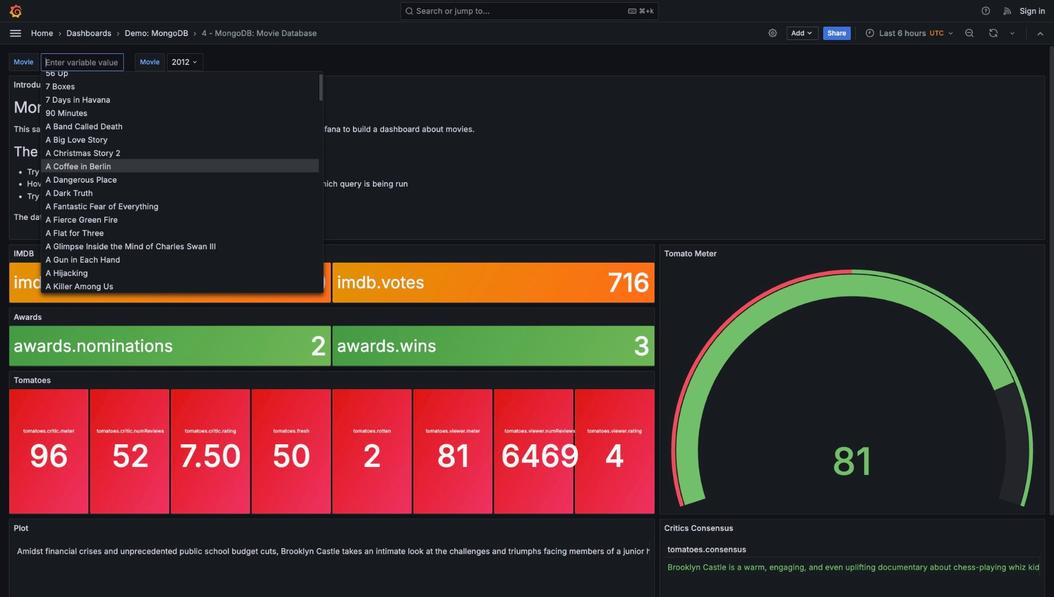 Task type: locate. For each thing, give the bounding box(es) containing it.
zoom out time range image
[[965, 28, 975, 38]]

None button
[[41, 66, 319, 79], [41, 79, 319, 92], [41, 92, 319, 106], [41, 106, 319, 119], [41, 119, 319, 132], [41, 132, 319, 146], [41, 146, 319, 159], [41, 159, 319, 172], [41, 172, 319, 186], [41, 186, 319, 199], [41, 199, 319, 212], [41, 212, 319, 226], [41, 226, 319, 239], [41, 239, 319, 252], [41, 252, 319, 266], [41, 266, 319, 279], [41, 279, 319, 292], [41, 292, 319, 306], [41, 66, 319, 79], [41, 79, 319, 92], [41, 92, 319, 106], [41, 106, 319, 119], [41, 119, 319, 132], [41, 132, 319, 146], [41, 146, 319, 159], [41, 159, 319, 172], [41, 172, 319, 186], [41, 186, 319, 199], [41, 199, 319, 212], [41, 212, 319, 226], [41, 226, 319, 239], [41, 239, 319, 252], [41, 252, 319, 266], [41, 266, 319, 279], [41, 279, 319, 292], [41, 292, 319, 306]]

cell
[[14, 541, 650, 561], [665, 557, 1041, 577]]

1 horizontal spatial cell
[[665, 557, 1041, 577]]

open menu image
[[9, 26, 22, 40]]

auto refresh turned off. choose refresh time interval image
[[1009, 29, 1017, 38]]



Task type: describe. For each thing, give the bounding box(es) containing it.
dashboard settings image
[[768, 28, 778, 38]]

news image
[[1003, 6, 1013, 16]]

help image
[[981, 6, 991, 16]]

Enter variable value text field
[[41, 53, 124, 71]]

grafana image
[[9, 4, 22, 18]]

refresh dashboard image
[[989, 28, 999, 38]]

0 horizontal spatial cell
[[14, 541, 650, 561]]



Task type: vqa. For each thing, say whether or not it's contained in the screenshot.
Dashboard settings image
yes



